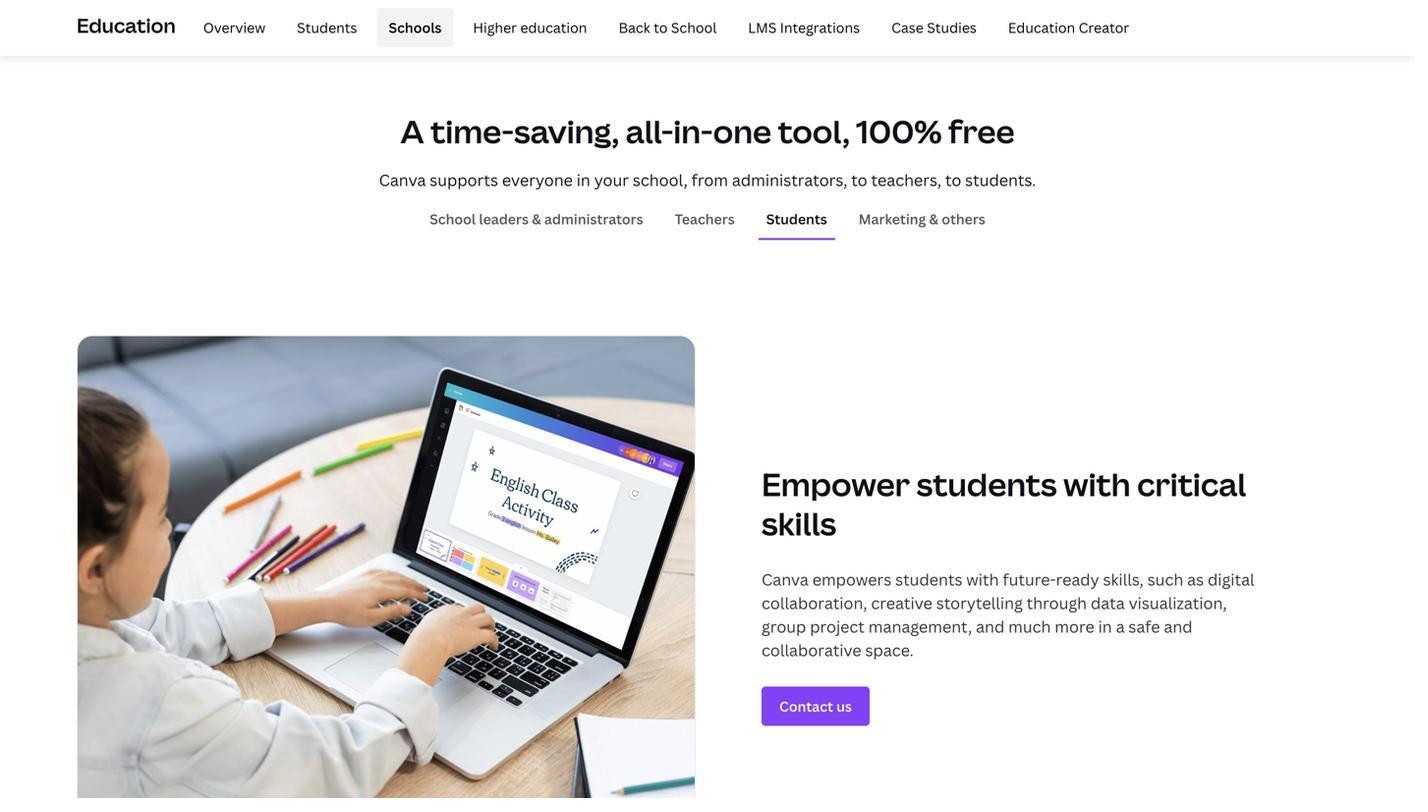 Task type: vqa. For each thing, say whether or not it's contained in the screenshot.
resp
no



Task type: locate. For each thing, give the bounding box(es) containing it.
project
[[810, 617, 865, 638]]

school inside the back to school link
[[671, 18, 717, 37]]

0 vertical spatial with
[[1063, 463, 1131, 506]]

everyone
[[502, 170, 573, 191]]

1 vertical spatial students
[[766, 210, 827, 229]]

to inside the back to school link
[[654, 18, 668, 37]]

more
[[1055, 617, 1094, 638]]

0 horizontal spatial canva
[[379, 170, 426, 191]]

from
[[691, 170, 728, 191]]

supports
[[430, 170, 498, 191]]

1 horizontal spatial students
[[766, 210, 827, 229]]

0 horizontal spatial students
[[297, 18, 357, 37]]

students
[[297, 18, 357, 37], [766, 210, 827, 229]]

1 horizontal spatial canva
[[762, 570, 809, 591]]

1 and from the left
[[976, 617, 1005, 638]]

collaboration,
[[762, 593, 867, 614]]

1 vertical spatial in
[[1098, 617, 1112, 638]]

creative
[[871, 593, 932, 614]]

0 vertical spatial canva
[[379, 170, 426, 191]]

critical
[[1137, 463, 1246, 506]]

menu bar
[[183, 8, 1141, 47]]

0 vertical spatial students
[[916, 463, 1057, 506]]

&
[[532, 210, 541, 229], [929, 210, 938, 229]]

data
[[1091, 593, 1125, 614]]

1 vertical spatial with
[[966, 570, 999, 591]]

1 horizontal spatial education
[[1008, 18, 1075, 37]]

& right leaders
[[532, 210, 541, 229]]

and
[[976, 617, 1005, 638], [1164, 617, 1193, 638]]

0 vertical spatial students
[[297, 18, 357, 37]]

with
[[1063, 463, 1131, 506], [966, 570, 999, 591]]

1 vertical spatial school
[[430, 210, 476, 229]]

to right back
[[654, 18, 668, 37]]

canva up collaboration,
[[762, 570, 809, 591]]

your
[[594, 170, 629, 191]]

1 horizontal spatial school
[[671, 18, 717, 37]]

canva for empower students with critical skills
[[762, 570, 809, 591]]

with up "storytelling"
[[966, 570, 999, 591]]

education creator
[[1008, 18, 1129, 37]]

in left a
[[1098, 617, 1112, 638]]

canva
[[379, 170, 426, 191], [762, 570, 809, 591]]

with left critical
[[1063, 463, 1131, 506]]

in
[[577, 170, 590, 191], [1098, 617, 1112, 638]]

education for education
[[77, 12, 176, 39]]

menu bar containing overview
[[183, 8, 1141, 47]]

much
[[1008, 617, 1051, 638]]

schools
[[389, 18, 442, 37]]

0 horizontal spatial to
[[654, 18, 668, 37]]

to
[[654, 18, 668, 37], [851, 170, 867, 191], [945, 170, 961, 191]]

canva supports everyone in your school, from administrators, to teachers, to students.
[[379, 170, 1036, 191]]

students.
[[965, 170, 1036, 191]]

and down the visualization,
[[1164, 617, 1193, 638]]

case studies link
[[880, 8, 988, 47]]

canva for a time-saving, all-in-one tool, 100% free
[[379, 170, 426, 191]]

leaders
[[479, 210, 529, 229]]

0 horizontal spatial with
[[966, 570, 999, 591]]

100%
[[856, 110, 942, 153]]

education creator link
[[996, 8, 1141, 47]]

marketing
[[859, 210, 926, 229]]

students button
[[758, 201, 835, 238]]

a
[[400, 110, 424, 153]]

canva down a
[[379, 170, 426, 191]]

higher education link
[[461, 8, 599, 47]]

and down "storytelling"
[[976, 617, 1005, 638]]

visualization,
[[1129, 593, 1227, 614]]

1 & from the left
[[532, 210, 541, 229]]

students left schools
[[297, 18, 357, 37]]

ready
[[1056, 570, 1099, 591]]

2 & from the left
[[929, 210, 938, 229]]

students
[[916, 463, 1057, 506], [895, 570, 963, 591]]

in left your
[[577, 170, 590, 191]]

studies
[[927, 18, 977, 37]]

1 horizontal spatial in
[[1098, 617, 1112, 638]]

back to school
[[619, 18, 717, 37]]

0 horizontal spatial &
[[532, 210, 541, 229]]

a time-saving, all-in-one tool, 100% free
[[400, 110, 1015, 153]]

education for education creator
[[1008, 18, 1075, 37]]

one
[[713, 110, 771, 153]]

empower
[[762, 463, 910, 506]]

students link
[[285, 8, 369, 47]]

back
[[619, 18, 650, 37]]

skills,
[[1103, 570, 1144, 591]]

0 horizontal spatial school
[[430, 210, 476, 229]]

school right back
[[671, 18, 717, 37]]

canva inside canva empowers students with future-ready skills, such as digital collaboration, creative storytelling through data visualization, group project management, and much more in a safe and collaborative space.
[[762, 570, 809, 591]]

& left the others
[[929, 210, 938, 229]]

in-
[[673, 110, 713, 153]]

0 vertical spatial school
[[671, 18, 717, 37]]

to left teachers,
[[851, 170, 867, 191]]

0 horizontal spatial and
[[976, 617, 1005, 638]]

education
[[77, 12, 176, 39], [1008, 18, 1075, 37]]

0 horizontal spatial education
[[77, 12, 176, 39]]

students down administrators,
[[766, 210, 827, 229]]

lms integrations
[[748, 18, 860, 37]]

teachers,
[[871, 170, 941, 191]]

2 and from the left
[[1164, 617, 1193, 638]]

1 vertical spatial students
[[895, 570, 963, 591]]

1 horizontal spatial and
[[1164, 617, 1193, 638]]

school inside school leaders & administrators button
[[430, 210, 476, 229]]

1 horizontal spatial &
[[929, 210, 938, 229]]

0 horizontal spatial in
[[577, 170, 590, 191]]

to up the others
[[945, 170, 961, 191]]

future-
[[1003, 570, 1056, 591]]

1 horizontal spatial with
[[1063, 463, 1131, 506]]

education
[[520, 18, 587, 37]]

school
[[671, 18, 717, 37], [430, 210, 476, 229]]

1 vertical spatial canva
[[762, 570, 809, 591]]

school down supports
[[430, 210, 476, 229]]

integrations
[[780, 18, 860, 37]]



Task type: describe. For each thing, give the bounding box(es) containing it.
case
[[891, 18, 924, 37]]

with inside "empower students with critical skills"
[[1063, 463, 1131, 506]]

overview link
[[191, 8, 277, 47]]

back to school link
[[607, 8, 728, 47]]

administrators,
[[732, 170, 847, 191]]

skills
[[762, 503, 836, 546]]

school leaders & administrators
[[430, 210, 643, 229]]

creator
[[1079, 18, 1129, 37]]

2 horizontal spatial to
[[945, 170, 961, 191]]

higher education
[[473, 18, 587, 37]]

students inside canva empowers students with future-ready skills, such as digital collaboration, creative storytelling through data visualization, group project management, and much more in a safe and collaborative space.
[[895, 570, 963, 591]]

students inside button
[[766, 210, 827, 229]]

storytelling
[[936, 593, 1023, 614]]

case studies
[[891, 18, 977, 37]]

others
[[942, 210, 985, 229]]

in inside canva empowers students with future-ready skills, such as digital collaboration, creative storytelling through data visualization, group project management, and much more in a safe and collaborative space.
[[1098, 617, 1112, 638]]

lms
[[748, 18, 777, 37]]

safe
[[1129, 617, 1160, 638]]

collaborative
[[762, 640, 862, 662]]

lms integrations link
[[736, 8, 872, 47]]

with inside canva empowers students with future-ready skills, such as digital collaboration, creative storytelling through data visualization, group project management, and much more in a safe and collaborative space.
[[966, 570, 999, 591]]

space.
[[865, 640, 914, 662]]

digital
[[1208, 570, 1255, 591]]

saving,
[[514, 110, 619, 153]]

empower students with critical skills
[[762, 463, 1246, 546]]

all-
[[626, 110, 673, 153]]

higher
[[473, 18, 517, 37]]

students inside "empower students with critical skills"
[[916, 463, 1057, 506]]

0 vertical spatial in
[[577, 170, 590, 191]]

administrators
[[544, 210, 643, 229]]

such
[[1148, 570, 1183, 591]]

teachers
[[675, 210, 735, 229]]

free
[[948, 110, 1015, 153]]

marketing & others button
[[851, 201, 993, 238]]

teachers button
[[667, 201, 743, 238]]

canva empowers students with future-ready skills, such as digital collaboration, creative storytelling through data visualization, group project management, and much more in a safe and collaborative space.
[[762, 570, 1255, 662]]

school leaders & administrators button
[[422, 201, 651, 238]]

as
[[1187, 570, 1204, 591]]

overview
[[203, 18, 265, 37]]

schools link
[[377, 8, 453, 47]]

empowers
[[812, 570, 892, 591]]

school,
[[633, 170, 688, 191]]

marketing & others
[[859, 210, 985, 229]]

through
[[1027, 593, 1087, 614]]

a
[[1116, 617, 1125, 638]]

management,
[[869, 617, 972, 638]]

group
[[762, 617, 806, 638]]

time-
[[431, 110, 514, 153]]

1 horizontal spatial to
[[851, 170, 867, 191]]

tool,
[[778, 110, 850, 153]]

young student working using canva on their desktop computer image
[[77, 336, 696, 799]]



